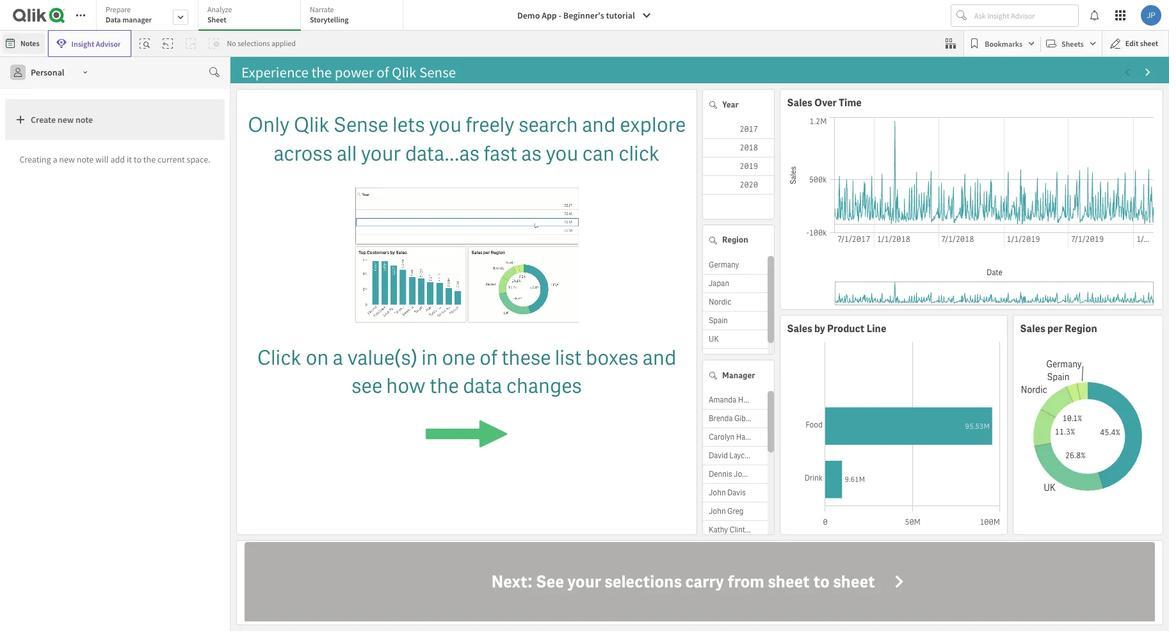 Task type: vqa. For each thing, say whether or not it's contained in the screenshot.
first the 5 days ago button
no



Task type: locate. For each thing, give the bounding box(es) containing it.
new right "creating"
[[59, 154, 75, 165]]

0 vertical spatial to
[[134, 154, 142, 165]]

1 vertical spatial the
[[430, 373, 459, 400]]

creating
[[19, 154, 51, 165]]

dennis
[[709, 470, 733, 480]]

new right the create
[[58, 114, 74, 126]]

note right the create
[[76, 114, 93, 126]]

0 horizontal spatial sheet
[[768, 571, 810, 593]]

0 vertical spatial your
[[361, 140, 401, 167]]

next: see your selections carry from sheet to sheet
[[492, 571, 876, 593]]

sales left per
[[1021, 322, 1046, 335]]

selections right no
[[238, 38, 270, 48]]

application
[[0, 0, 1170, 632], [236, 89, 698, 536], [245, 91, 689, 533]]

year
[[723, 99, 739, 110]]

you right as
[[546, 140, 579, 167]]

sheet left the arrow right "icon" on the right of page
[[834, 571, 876, 593]]

click on a value(s) in one of these list boxes and see how the data changes
[[257, 344, 677, 400]]

edit
[[1126, 38, 1139, 48]]

your inside button
[[568, 571, 601, 593]]

demo app - beginner's tutorial
[[518, 10, 635, 21]]

space.
[[187, 154, 211, 165]]

region right per
[[1065, 322, 1098, 335]]

search
[[519, 111, 578, 138]]

these
[[502, 344, 551, 371]]

2 john from the top
[[709, 507, 726, 517]]

2019
[[740, 161, 758, 172]]

0 vertical spatial the
[[143, 154, 156, 165]]

tutorial
[[606, 10, 635, 21]]

1 horizontal spatial to
[[814, 571, 830, 593]]

honda
[[738, 395, 761, 405]]

manager
[[723, 370, 755, 381]]

a right "creating"
[[53, 154, 57, 165]]

sheet right edit
[[1141, 38, 1159, 48]]

and up can
[[582, 111, 616, 138]]

0 vertical spatial you
[[429, 111, 462, 138]]

will
[[95, 154, 109, 165]]

can
[[583, 140, 615, 167]]

john for john davis
[[709, 488, 726, 498]]

one
[[442, 344, 476, 371]]

usa optional. 6 of 7 row
[[703, 349, 768, 367]]

1 horizontal spatial sheet
[[834, 571, 876, 593]]

0 vertical spatial and
[[582, 111, 616, 138]]

data
[[106, 15, 121, 24]]

step back image
[[163, 38, 173, 49]]

selections
[[238, 38, 270, 48], [605, 571, 682, 593]]

of
[[480, 344, 498, 371]]

it
[[127, 154, 132, 165]]

0 horizontal spatial and
[[582, 111, 616, 138]]

sense
[[334, 111, 389, 138]]

nordic optional. 3 of 7 row
[[703, 293, 768, 312]]

and right 'boxes'
[[643, 344, 677, 371]]

beginner's
[[564, 10, 605, 21]]

add
[[110, 154, 125, 165]]

insight advisor
[[71, 39, 121, 48]]

john inside row
[[709, 507, 726, 517]]

insight advisor button
[[48, 30, 132, 57]]

note left will on the left of the page
[[77, 154, 94, 165]]

john left the greg
[[709, 507, 726, 517]]

japan
[[709, 278, 730, 289]]

analyze sheet
[[208, 4, 232, 24]]

sales by product line application
[[780, 315, 1008, 536]]

sheet
[[208, 15, 227, 24]]

freely
[[466, 111, 515, 138]]

1 horizontal spatial region
[[1065, 322, 1098, 335]]

personal button
[[5, 62, 95, 83]]

you up data...as
[[429, 111, 462, 138]]

search notes image
[[209, 67, 220, 78]]

kathy clinton
[[709, 525, 754, 536]]

sheets button
[[1044, 33, 1100, 54]]

selections left carry
[[605, 571, 682, 593]]

1 vertical spatial selections
[[605, 571, 682, 593]]

0 horizontal spatial you
[[429, 111, 462, 138]]

region up germany optional. 1 of 7 row on the top right of the page
[[723, 235, 749, 245]]

personal
[[31, 67, 64, 78]]

line
[[867, 322, 887, 335]]

smart search image
[[140, 38, 150, 49]]

selections tool image
[[946, 38, 957, 49]]

notes button
[[3, 33, 45, 54]]

the down one
[[430, 373, 459, 400]]

1 vertical spatial and
[[643, 344, 677, 371]]

how
[[386, 373, 426, 400]]

1 horizontal spatial you
[[546, 140, 579, 167]]

to inside next: see your selections carry from sheet to sheet button
[[814, 571, 830, 593]]

narrate storytelling
[[310, 4, 349, 24]]

1 vertical spatial to
[[814, 571, 830, 593]]

in
[[422, 344, 438, 371]]

amanda honda optional. 1 of 19 row
[[703, 391, 768, 410]]

1 horizontal spatial a
[[333, 344, 343, 371]]

only qlik sense lets you freely search and explore across all your data...as fast as you can click
[[248, 111, 686, 167]]

your right all
[[361, 140, 401, 167]]

2019 optional. 3 of 5 row
[[703, 158, 774, 176]]

1 vertical spatial your
[[568, 571, 601, 593]]

1 vertical spatial a
[[333, 344, 343, 371]]

1 horizontal spatial and
[[643, 344, 677, 371]]

1 john from the top
[[709, 488, 726, 498]]

0 horizontal spatial your
[[361, 140, 401, 167]]

demo app - beginner's tutorial button
[[510, 5, 660, 26]]

current
[[158, 154, 185, 165]]

0 horizontal spatial region
[[723, 235, 749, 245]]

carolyn halmon
[[709, 432, 763, 443]]

2020
[[740, 180, 758, 190]]

john
[[709, 488, 726, 498], [709, 507, 726, 517]]

the right the it
[[143, 154, 156, 165]]

sheets
[[1062, 39, 1084, 48]]

0 horizontal spatial to
[[134, 154, 142, 165]]

note
[[76, 114, 93, 126], [77, 154, 94, 165]]

tab list
[[96, 0, 408, 32]]

by
[[815, 322, 826, 335]]

a right "on"
[[333, 344, 343, 371]]

1 horizontal spatial the
[[430, 373, 459, 400]]

region inside sales per region application
[[1065, 322, 1098, 335]]

lets
[[393, 111, 425, 138]]

boxes
[[586, 344, 639, 371]]

the
[[143, 154, 156, 165], [430, 373, 459, 400]]

sales left by
[[787, 322, 813, 335]]

1 vertical spatial john
[[709, 507, 726, 517]]

0 vertical spatial note
[[76, 114, 93, 126]]

your
[[361, 140, 401, 167], [568, 571, 601, 593]]

carolyn
[[709, 432, 735, 443]]

data
[[463, 373, 502, 400]]

you
[[429, 111, 462, 138], [546, 140, 579, 167]]

from
[[728, 571, 765, 593]]

1 horizontal spatial selections
[[605, 571, 682, 593]]

0 vertical spatial selections
[[238, 38, 270, 48]]

arrow right image
[[892, 574, 909, 591]]

dennis johnson
[[709, 470, 764, 480]]

john greg
[[709, 507, 744, 517]]

new
[[58, 114, 74, 126], [59, 154, 75, 165]]

john for john greg
[[709, 507, 726, 517]]

0 horizontal spatial a
[[53, 154, 57, 165]]

laychak
[[730, 451, 757, 461]]

narrate
[[310, 4, 334, 14]]

list
[[555, 344, 582, 371]]

0 vertical spatial john
[[709, 488, 726, 498]]

click
[[619, 140, 660, 167]]

to
[[134, 154, 142, 165], [814, 571, 830, 593]]

advisor
[[96, 39, 121, 48]]

1 horizontal spatial your
[[568, 571, 601, 593]]

your right see
[[568, 571, 601, 593]]

1 vertical spatial region
[[1065, 322, 1098, 335]]

sales left the over
[[787, 96, 813, 110]]

note inside button
[[76, 114, 93, 126]]

to for sheet
[[814, 571, 830, 593]]

david
[[709, 451, 728, 461]]

sheet right from
[[768, 571, 810, 593]]

davis
[[728, 488, 746, 498]]

0 vertical spatial new
[[58, 114, 74, 126]]

john down dennis on the bottom right of page
[[709, 488, 726, 498]]



Task type: describe. For each thing, give the bounding box(es) containing it.
edit sheet
[[1126, 38, 1159, 48]]

new inside button
[[58, 114, 74, 126]]

brenda gibson
[[709, 414, 759, 424]]

creating a new note will add it to the current space.
[[19, 154, 211, 165]]

1 vertical spatial you
[[546, 140, 579, 167]]

as
[[522, 140, 542, 167]]

see
[[536, 571, 564, 593]]

brenda
[[709, 414, 733, 424]]

sales for sales per region
[[1021, 322, 1046, 335]]

and inside click on a value(s) in one of these list boxes and see how the data changes
[[643, 344, 677, 371]]

1 vertical spatial note
[[77, 154, 94, 165]]

across
[[274, 140, 333, 167]]

see
[[352, 373, 382, 400]]

notes
[[20, 38, 39, 48]]

fast
[[484, 140, 518, 167]]

sales for sales by product line
[[787, 322, 813, 335]]

selections inside button
[[605, 571, 682, 593]]

prepare
[[106, 4, 131, 14]]

the inside click on a value(s) in one of these list boxes and see how the data changes
[[430, 373, 459, 400]]

next: see your selections carry from sheet to sheet application
[[236, 541, 1164, 626]]

applied
[[272, 38, 296, 48]]

john greg optional. 7 of 19 row
[[703, 503, 768, 521]]

2018
[[740, 143, 758, 153]]

-
[[559, 10, 562, 21]]

halmon
[[736, 432, 763, 443]]

create new note
[[31, 114, 93, 126]]

uk optional. 5 of 7 row
[[703, 330, 768, 349]]

johnson
[[734, 470, 764, 480]]

germany optional. 1 of 7 row
[[703, 256, 768, 274]]

analyze
[[208, 4, 232, 14]]

nordic
[[709, 297, 732, 307]]

kathy
[[709, 525, 728, 536]]

2020 optional. 4 of 5 row
[[703, 176, 774, 195]]

demo
[[518, 10, 540, 21]]

brenda gibson optional. 2 of 19 row
[[703, 410, 768, 429]]

carry
[[686, 571, 724, 593]]

carolyn halmon optional. 3 of 19 row
[[703, 429, 768, 447]]

on
[[306, 344, 329, 371]]

gibson
[[735, 414, 759, 424]]

storytelling
[[310, 15, 349, 24]]

next sheet: product details image
[[1143, 67, 1154, 78]]

Ask Insight Advisor text field
[[972, 5, 1079, 26]]

germany
[[709, 260, 739, 270]]

create new note button
[[5, 99, 225, 140]]

amanda honda
[[709, 395, 761, 405]]

to for the
[[134, 154, 142, 165]]

japan optional. 2 of 7 row
[[703, 274, 768, 293]]

usa
[[709, 353, 724, 363]]

sales by product line
[[787, 322, 887, 335]]

over
[[815, 96, 837, 110]]

james peterson image
[[1142, 5, 1162, 26]]

insight
[[71, 39, 94, 48]]

a inside click on a value(s) in one of these list boxes and see how the data changes
[[333, 344, 343, 371]]

no
[[227, 38, 236, 48]]

and inside only qlik sense lets you freely search and explore across all your data...as fast as you can click
[[582, 111, 616, 138]]

manager
[[122, 15, 152, 24]]

tab list containing prepare
[[96, 0, 408, 32]]

prepare data manager
[[106, 4, 152, 24]]

greg
[[728, 507, 744, 517]]

bookmarks button
[[967, 33, 1038, 54]]

changes
[[507, 373, 582, 400]]

david laychak optional. 4 of 19 row
[[703, 447, 768, 466]]

sales over time
[[787, 96, 862, 110]]

0 vertical spatial a
[[53, 154, 57, 165]]

product
[[828, 322, 865, 335]]

john davis
[[709, 488, 746, 498]]

qlik
[[294, 111, 330, 138]]

1 vertical spatial new
[[59, 154, 75, 165]]

0 horizontal spatial the
[[143, 154, 156, 165]]

next:
[[492, 571, 533, 593]]

your inside only qlik sense lets you freely search and explore across all your data...as fast as you can click
[[361, 140, 401, 167]]

clinton
[[730, 525, 754, 536]]

2018 optional. 2 of 5 row
[[703, 139, 774, 158]]

sales per region
[[1021, 322, 1098, 335]]

kathy clinton optional. 8 of 19 row
[[703, 521, 768, 540]]

explore
[[620, 111, 686, 138]]

next: see your selections carry from sheet to sheet button
[[245, 543, 1156, 622]]

sales for sales over time
[[787, 96, 813, 110]]

2 horizontal spatial sheet
[[1141, 38, 1159, 48]]

2017
[[740, 124, 758, 135]]

sales over time application
[[780, 89, 1164, 310]]

dennis johnson optional. 5 of 19 row
[[703, 466, 768, 484]]

edit sheet button
[[1102, 30, 1170, 57]]

all
[[337, 140, 357, 167]]

sales per region application
[[1014, 315, 1164, 536]]

value(s)
[[347, 344, 418, 371]]

per
[[1048, 322, 1063, 335]]

only
[[248, 111, 290, 138]]

click
[[257, 344, 302, 371]]

0 horizontal spatial selections
[[238, 38, 270, 48]]

data...as
[[405, 140, 480, 167]]

david laychak
[[709, 451, 757, 461]]

0 vertical spatial region
[[723, 235, 749, 245]]

spain optional. 4 of 7 row
[[703, 312, 768, 330]]

time
[[839, 96, 862, 110]]

spain
[[709, 315, 728, 326]]

create
[[31, 114, 56, 126]]



